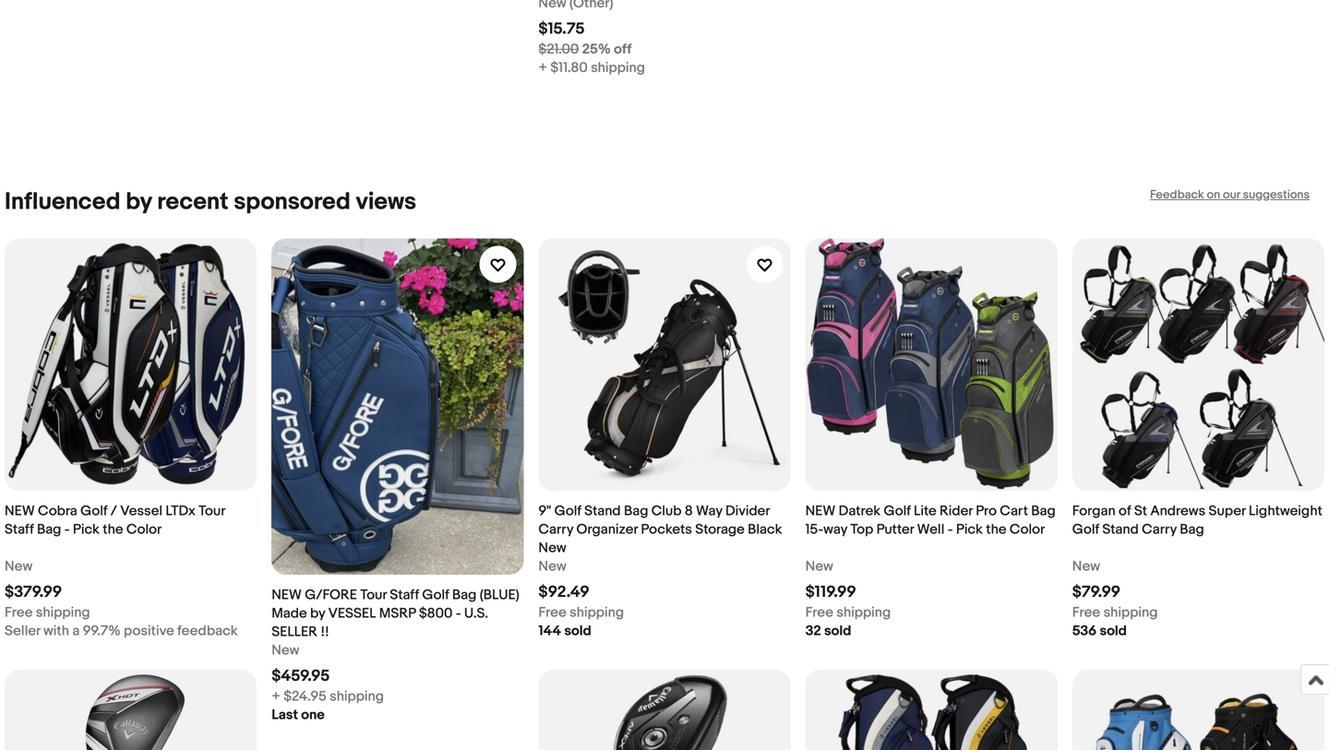 Task type: locate. For each thing, give the bounding box(es) containing it.
1 horizontal spatial tour
[[360, 587, 387, 604]]

new inside new cobra golf / vessel ltdx tour staff bag - pick the color
[[5, 503, 35, 520]]

$21.00
[[539, 41, 579, 58]]

shipping right $24.95 at the bottom
[[330, 689, 384, 706]]

color inside new cobra golf / vessel ltdx tour staff bag - pick the color
[[126, 522, 162, 538]]

3 free from the left
[[806, 605, 834, 621]]

color down cart at bottom
[[1010, 522, 1046, 538]]

golf right 9"
[[555, 503, 582, 520]]

1 horizontal spatial new
[[272, 587, 302, 604]]

divider
[[726, 503, 770, 520]]

forgan
[[1073, 503, 1116, 520]]

bag right cart at bottom
[[1032, 503, 1056, 520]]

by up !!
[[310, 606, 325, 622]]

shipping down $119.99 text box
[[837, 605, 891, 621]]

$15.75
[[539, 19, 585, 39]]

1 horizontal spatial color
[[1010, 522, 1046, 538]]

shipping up 144 sold text box
[[570, 605, 624, 621]]

by
[[126, 188, 152, 217], [310, 606, 325, 622]]

2 new text field from the left
[[539, 558, 567, 576]]

+ inside "new g/fore tour staff golf bag (blue) made by vessel  msrp $800 - u.s. seller !! new $459.95 + $24.95 shipping last one"
[[272, 689, 281, 706]]

stand
[[585, 503, 621, 520], [1103, 522, 1140, 538]]

3 sold from the left
[[1100, 623, 1128, 640]]

free
[[5, 605, 33, 621], [539, 605, 567, 621], [806, 605, 834, 621], [1073, 605, 1101, 621]]

shipping up with
[[36, 605, 90, 621]]

rider
[[940, 503, 973, 520]]

new text field up $92.49 text box
[[539, 558, 567, 576]]

free up '536'
[[1073, 605, 1101, 621]]

0 horizontal spatial sold
[[565, 623, 592, 640]]

$459.95
[[272, 667, 330, 687]]

by inside "new g/fore tour staff golf bag (blue) made by vessel  msrp $800 - u.s. seller !! new $459.95 + $24.95 shipping last one"
[[310, 606, 325, 622]]

$11.80
[[551, 60, 588, 76]]

$79.99 text field
[[1073, 583, 1121, 602]]

3 free shipping text field from the left
[[806, 604, 891, 622]]

positive
[[124, 623, 174, 640]]

None text field
[[539, 0, 614, 13]]

shipping
[[591, 60, 646, 76], [36, 605, 90, 621], [570, 605, 624, 621], [837, 605, 891, 621], [1104, 605, 1159, 621], [330, 689, 384, 706]]

carry inside forgan of st andrews super lightweight golf stand carry bag
[[1143, 522, 1178, 538]]

way
[[696, 503, 723, 520]]

new up $379.99 text field
[[5, 559, 33, 575]]

free up "144"
[[539, 605, 567, 621]]

shipping inside new $79.99 free shipping 536 sold
[[1104, 605, 1159, 621]]

previous price $21.00 25% off text field
[[539, 40, 632, 59]]

pick inside new datrek golf lite rider pro cart bag 15-way top putter well - pick the color
[[957, 522, 984, 538]]

2 sold from the left
[[825, 623, 852, 640]]

color down vessel
[[126, 522, 162, 538]]

0 vertical spatial stand
[[585, 503, 621, 520]]

4 new text field from the left
[[1073, 558, 1101, 576]]

golf left /
[[80, 503, 107, 520]]

2 horizontal spatial -
[[948, 522, 954, 538]]

1 free shipping text field from the left
[[5, 604, 90, 622]]

carry inside 9" golf stand bag club 8 way divider carry organizer pockets storage black new new $92.49 free shipping 144 sold
[[539, 522, 574, 538]]

0 horizontal spatial carry
[[539, 522, 574, 538]]

0 horizontal spatial +
[[272, 689, 281, 706]]

!!
[[321, 624, 329, 641]]

a
[[72, 623, 80, 640]]

1 horizontal spatial sold
[[825, 623, 852, 640]]

0 horizontal spatial pick
[[73, 522, 100, 538]]

4 free from the left
[[1073, 605, 1101, 621]]

$24.95
[[284, 689, 327, 706]]

new inside "new g/fore tour staff golf bag (blue) made by vessel  msrp $800 - u.s. seller !! new $459.95 + $24.95 shipping last one"
[[272, 643, 300, 659]]

with
[[43, 623, 69, 640]]

pick inside new cobra golf / vessel ltdx tour staff bag - pick the color
[[73, 522, 100, 538]]

144
[[539, 623, 562, 640]]

new for $119.99
[[806, 503, 836, 520]]

0 vertical spatial +
[[539, 60, 548, 76]]

2 horizontal spatial free shipping text field
[[806, 604, 891, 622]]

free shipping text field down $92.49
[[539, 604, 624, 622]]

1 horizontal spatial pick
[[957, 522, 984, 538]]

new up 15-
[[806, 503, 836, 520]]

pro
[[976, 503, 997, 520]]

sold inside 9" golf stand bag club 8 way divider carry organizer pockets storage black new new $92.49 free shipping 144 sold
[[565, 623, 592, 640]]

+ up last on the left bottom
[[272, 689, 281, 706]]

0 vertical spatial by
[[126, 188, 152, 217]]

sold down free shipping text box
[[1100, 623, 1128, 640]]

putter
[[877, 522, 915, 538]]

1 horizontal spatial the
[[987, 522, 1007, 538]]

bag inside 9" golf stand bag club 8 way divider carry organizer pockets storage black new new $92.49 free shipping 144 sold
[[624, 503, 649, 520]]

free shipping text field down $119.99 text box
[[806, 604, 891, 622]]

by left recent
[[126, 188, 152, 217]]

group containing $379.99
[[5, 239, 1325, 751]]

sold inside new $119.99 free shipping 32 sold
[[825, 623, 852, 640]]

shipping up the 536 sold text field
[[1104, 605, 1159, 621]]

2 horizontal spatial new
[[806, 503, 836, 520]]

u.s.
[[464, 606, 489, 622]]

new text field for $92.49
[[539, 558, 567, 576]]

-
[[64, 522, 70, 538], [948, 522, 954, 538], [456, 606, 461, 622]]

bag down andrews
[[1181, 522, 1205, 538]]

Seller with a 99.7% positive feedback text field
[[5, 622, 238, 641]]

1 vertical spatial stand
[[1103, 522, 1140, 538]]

0 horizontal spatial -
[[64, 522, 70, 538]]

New text field
[[272, 642, 300, 660]]

bag up u.s.
[[452, 587, 477, 604]]

new
[[5, 503, 35, 520], [806, 503, 836, 520], [272, 587, 302, 604]]

1 horizontal spatial staff
[[390, 587, 419, 604]]

new
[[539, 540, 567, 557], [5, 559, 33, 575], [539, 559, 567, 575], [806, 559, 834, 575], [1073, 559, 1101, 575], [272, 643, 300, 659]]

bag inside new datrek golf lite rider pro cart bag 15-way top putter well - pick the color
[[1032, 503, 1056, 520]]

cart
[[1001, 503, 1029, 520]]

new text field up $379.99 text field
[[5, 558, 33, 576]]

2 free from the left
[[539, 605, 567, 621]]

/
[[111, 503, 117, 520]]

staff up $379.99 text field
[[5, 522, 34, 538]]

tour up vessel
[[360, 587, 387, 604]]

1 horizontal spatial by
[[310, 606, 325, 622]]

sold inside new $79.99 free shipping 536 sold
[[1100, 623, 1128, 640]]

1 horizontal spatial stand
[[1103, 522, 1140, 538]]

golf inside "new g/fore tour staff golf bag (blue) made by vessel  msrp $800 - u.s. seller !! new $459.95 + $24.95 shipping last one"
[[422, 587, 449, 604]]

free up the '32'
[[806, 605, 834, 621]]

sold right the '32'
[[825, 623, 852, 640]]

1 free from the left
[[5, 605, 33, 621]]

Free shipping text field
[[5, 604, 90, 622], [539, 604, 624, 622], [806, 604, 891, 622]]

lightweight
[[1250, 503, 1323, 520]]

- inside new cobra golf / vessel ltdx tour staff bag - pick the color
[[64, 522, 70, 538]]

golf down forgan
[[1073, 522, 1100, 538]]

new left cobra on the left bottom of the page
[[5, 503, 35, 520]]

golf up the $800
[[422, 587, 449, 604]]

the
[[103, 522, 123, 538], [987, 522, 1007, 538]]

3 new text field from the left
[[806, 558, 834, 576]]

bag inside new cobra golf / vessel ltdx tour staff bag - pick the color
[[37, 522, 61, 538]]

2 pick from the left
[[957, 522, 984, 538]]

2 horizontal spatial sold
[[1100, 623, 1128, 640]]

stand down of
[[1103, 522, 1140, 538]]

carry down 'st'
[[1143, 522, 1178, 538]]

new $119.99 free shipping 32 sold
[[806, 559, 891, 640]]

msrp
[[379, 606, 416, 622]]

new text field for $119.99
[[806, 558, 834, 576]]

(blue)
[[480, 587, 520, 604]]

0 vertical spatial tour
[[199, 503, 225, 520]]

the down /
[[103, 522, 123, 538]]

bag inside forgan of st andrews super lightweight golf stand carry bag
[[1181, 522, 1205, 538]]

1 the from the left
[[103, 522, 123, 538]]

536
[[1073, 623, 1097, 640]]

super
[[1209, 503, 1247, 520]]

color
[[126, 522, 162, 538], [1010, 522, 1046, 538]]

free inside new $119.99 free shipping 32 sold
[[806, 605, 834, 621]]

golf up the putter
[[884, 503, 911, 520]]

0 horizontal spatial color
[[126, 522, 162, 538]]

staff up msrp at the bottom left of the page
[[390, 587, 419, 604]]

shipping inside new $119.99 free shipping 32 sold
[[837, 605, 891, 621]]

bag
[[624, 503, 649, 520], [1032, 503, 1056, 520], [37, 522, 61, 538], [1181, 522, 1205, 538], [452, 587, 477, 604]]

bag inside "new g/fore tour staff golf bag (blue) made by vessel  msrp $800 - u.s. seller !! new $459.95 + $24.95 shipping last one"
[[452, 587, 477, 604]]

+ down $21.00
[[539, 60, 548, 76]]

25%
[[582, 41, 611, 58]]

bag down cobra on the left bottom of the page
[[37, 522, 61, 538]]

shipping down off
[[591, 60, 646, 76]]

forgan of st andrews super lightweight golf stand carry bag
[[1073, 503, 1323, 538]]

new text field up $79.99
[[1073, 558, 1101, 576]]

new up 'made'
[[272, 587, 302, 604]]

- inside new datrek golf lite rider pro cart bag 15-way top putter well - pick the color
[[948, 522, 954, 538]]

32
[[806, 623, 822, 640]]

new cobra golf / vessel ltdx tour staff bag - pick the color
[[5, 503, 225, 538]]

1 vertical spatial +
[[272, 689, 281, 706]]

2 color from the left
[[1010, 522, 1046, 538]]

andrews
[[1151, 503, 1206, 520]]

2 the from the left
[[987, 522, 1007, 538]]

1 vertical spatial tour
[[360, 587, 387, 604]]

0 horizontal spatial free shipping text field
[[5, 604, 90, 622]]

$79.99
[[1073, 583, 1121, 602]]

free up the seller
[[5, 605, 33, 621]]

$92.49
[[539, 583, 590, 602]]

pick down rider
[[957, 522, 984, 538]]

free inside new $379.99 free shipping seller with a 99.7% positive feedback
[[5, 605, 33, 621]]

2 carry from the left
[[1143, 522, 1178, 538]]

0 horizontal spatial staff
[[5, 522, 34, 538]]

tour
[[199, 503, 225, 520], [360, 587, 387, 604]]

1 horizontal spatial -
[[456, 606, 461, 622]]

sold right "144"
[[565, 623, 592, 640]]

sold for $119.99
[[825, 623, 852, 640]]

0 horizontal spatial tour
[[199, 503, 225, 520]]

new inside new $119.99 free shipping 32 sold
[[806, 559, 834, 575]]

lite
[[914, 503, 937, 520]]

sold
[[565, 623, 592, 640], [825, 623, 852, 640], [1100, 623, 1128, 640]]

- down cobra on the left bottom of the page
[[64, 522, 70, 538]]

$92.49 text field
[[539, 583, 590, 602]]

new up $79.99
[[1073, 559, 1101, 575]]

0 horizontal spatial new
[[5, 503, 35, 520]]

1 horizontal spatial +
[[539, 60, 548, 76]]

1 vertical spatial by
[[310, 606, 325, 622]]

carry
[[539, 522, 574, 538], [1143, 522, 1178, 538]]

tour right the ltdx
[[199, 503, 225, 520]]

1 horizontal spatial carry
[[1143, 522, 1178, 538]]

1 horizontal spatial free shipping text field
[[539, 604, 624, 622]]

free for $119.99
[[806, 605, 834, 621]]

1 new text field from the left
[[5, 558, 33, 576]]

new inside new datrek golf lite rider pro cart bag 15-way top putter well - pick the color
[[806, 503, 836, 520]]

New text field
[[5, 558, 33, 576], [539, 558, 567, 576], [806, 558, 834, 576], [1073, 558, 1101, 576]]

vessel
[[120, 503, 163, 520]]

shipping inside $21.00 25% off + $11.80 shipping
[[591, 60, 646, 76]]

new up $119.99 on the right
[[806, 559, 834, 575]]

way
[[824, 522, 848, 538]]

2 free shipping text field from the left
[[539, 604, 624, 622]]

of
[[1119, 503, 1132, 520]]

$15.75 text field
[[539, 19, 585, 39]]

9" golf stand bag club 8 way divider carry organizer pockets storage black new new $92.49 free shipping 144 sold
[[539, 503, 783, 640]]

one
[[301, 707, 325, 724]]

golf
[[80, 503, 107, 520], [555, 503, 582, 520], [884, 503, 911, 520], [1073, 522, 1100, 538], [422, 587, 449, 604]]

new down seller
[[272, 643, 300, 659]]

0 horizontal spatial stand
[[585, 503, 621, 520]]

carry down 9"
[[539, 522, 574, 538]]

the inside new datrek golf lite rider pro cart bag 15-way top putter well - pick the color
[[987, 522, 1007, 538]]

feedback
[[177, 623, 238, 640]]

golf inside new cobra golf / vessel ltdx tour staff bag - pick the color
[[80, 503, 107, 520]]

Last one text field
[[272, 706, 325, 725]]

suggestions
[[1244, 188, 1311, 202]]

1 sold from the left
[[565, 623, 592, 640]]

1 pick from the left
[[73, 522, 100, 538]]

pick down cobra on the left bottom of the page
[[73, 522, 100, 538]]

pick
[[73, 522, 100, 538], [957, 522, 984, 538]]

free shipping text field up with
[[5, 604, 90, 622]]

new datrek golf lite rider pro cart bag 15-way top putter well - pick the color
[[806, 503, 1056, 538]]

staff
[[5, 522, 34, 538], [390, 587, 419, 604]]

feedback on our suggestions
[[1151, 188, 1311, 202]]

sold for $79.99
[[1100, 623, 1128, 640]]

organizer
[[577, 522, 638, 538]]

stand up organizer
[[585, 503, 621, 520]]

new text field up $119.99 on the right
[[806, 558, 834, 576]]

- down rider
[[948, 522, 954, 538]]

seller
[[5, 623, 40, 640]]

stand inside forgan of st andrews super lightweight golf stand carry bag
[[1103, 522, 1140, 538]]

0 horizontal spatial the
[[103, 522, 123, 538]]

free inside new $79.99 free shipping 536 sold
[[1073, 605, 1101, 621]]

1 color from the left
[[126, 522, 162, 538]]

bag left club
[[624, 503, 649, 520]]

- left u.s.
[[456, 606, 461, 622]]

st
[[1135, 503, 1148, 520]]

0 horizontal spatial by
[[126, 188, 152, 217]]

+
[[539, 60, 548, 76], [272, 689, 281, 706]]

the down pro
[[987, 522, 1007, 538]]

99.7%
[[83, 623, 121, 640]]

0 vertical spatial staff
[[5, 522, 34, 538]]

1 carry from the left
[[539, 522, 574, 538]]

group
[[5, 239, 1325, 751]]

1 vertical spatial staff
[[390, 587, 419, 604]]



Task type: vqa. For each thing, say whether or not it's contained in the screenshot.
items
no



Task type: describe. For each thing, give the bounding box(es) containing it.
ltdx
[[166, 503, 196, 520]]

$800
[[419, 606, 453, 622]]

top
[[851, 522, 874, 538]]

influenced by recent sponsored views
[[5, 188, 417, 217]]

staff inside "new g/fore tour staff golf bag (blue) made by vessel  msrp $800 - u.s. seller !! new $459.95 + $24.95 shipping last one"
[[390, 587, 419, 604]]

$379.99 text field
[[5, 583, 62, 602]]

8
[[685, 503, 693, 520]]

+ inside $21.00 25% off + $11.80 shipping
[[539, 60, 548, 76]]

new text field for $79.99
[[1073, 558, 1101, 576]]

9"
[[539, 503, 552, 520]]

- inside "new g/fore tour staff golf bag (blue) made by vessel  msrp $800 - u.s. seller !! new $459.95 + $24.95 shipping last one"
[[456, 606, 461, 622]]

on
[[1208, 188, 1221, 202]]

$119.99
[[806, 583, 857, 602]]

tour inside new cobra golf / vessel ltdx tour staff bag - pick the color
[[199, 503, 225, 520]]

off
[[614, 41, 632, 58]]

feedback
[[1151, 188, 1205, 202]]

feedback on our suggestions link
[[1151, 188, 1311, 202]]

$379.99
[[5, 583, 62, 602]]

free inside 9" golf stand bag club 8 way divider carry organizer pockets storage black new new $92.49 free shipping 144 sold
[[539, 605, 567, 621]]

made
[[272, 606, 307, 622]]

free shipping text field for $379.99
[[5, 604, 90, 622]]

144 sold text field
[[539, 622, 592, 641]]

last
[[272, 707, 298, 724]]

carry for 9" golf stand bag club 8 way divider carry organizer pockets storage black new new $92.49 free shipping 144 sold
[[539, 522, 574, 538]]

our
[[1224, 188, 1241, 202]]

new inside new $379.99 free shipping seller with a 99.7% positive feedback
[[5, 559, 33, 575]]

storage
[[696, 522, 745, 538]]

new up $92.49 text box
[[539, 559, 567, 575]]

color inside new datrek golf lite rider pro cart bag 15-way top putter well - pick the color
[[1010, 522, 1046, 538]]

new for $379.99
[[5, 503, 35, 520]]

new $79.99 free shipping 536 sold
[[1073, 559, 1159, 640]]

golf inside forgan of st andrews super lightweight golf stand carry bag
[[1073, 522, 1100, 538]]

pockets
[[641, 522, 693, 538]]

views
[[356, 188, 417, 217]]

new g/fore tour staff golf bag (blue) made by vessel  msrp $800 - u.s. seller !! new $459.95 + $24.95 shipping last one
[[272, 587, 520, 724]]

shipping inside "new g/fore tour staff golf bag (blue) made by vessel  msrp $800 - u.s. seller !! new $459.95 + $24.95 shipping last one"
[[330, 689, 384, 706]]

staff inside new cobra golf / vessel ltdx tour staff bag - pick the color
[[5, 522, 34, 538]]

free shipping text field for $119.99
[[806, 604, 891, 622]]

Free shipping text field
[[1073, 604, 1159, 622]]

golf inside 9" golf stand bag club 8 way divider carry organizer pockets storage black new new $92.49 free shipping 144 sold
[[555, 503, 582, 520]]

golf inside new datrek golf lite rider pro cart bag 15-way top putter well - pick the color
[[884, 503, 911, 520]]

seller
[[272, 624, 318, 641]]

influenced
[[5, 188, 121, 217]]

new $379.99 free shipping seller with a 99.7% positive feedback
[[5, 559, 238, 640]]

$119.99 text field
[[806, 583, 857, 602]]

club
[[652, 503, 682, 520]]

carry for forgan of st andrews super lightweight golf stand carry bag
[[1143, 522, 1178, 538]]

free for $79.99
[[1073, 605, 1101, 621]]

32 sold text field
[[806, 622, 852, 641]]

recent
[[157, 188, 229, 217]]

+ $24.95 shipping text field
[[272, 688, 384, 706]]

well
[[918, 522, 945, 538]]

shipping inside 9" golf stand bag club 8 way divider carry organizer pockets storage black new new $92.49 free shipping 144 sold
[[570, 605, 624, 621]]

stand inside 9" golf stand bag club 8 way divider carry organizer pockets storage black new new $92.49 free shipping 144 sold
[[585, 503, 621, 520]]

536 sold text field
[[1073, 622, 1128, 641]]

free shipping text field for $92.49
[[539, 604, 624, 622]]

datrek
[[839, 503, 881, 520]]

sponsored
[[234, 188, 351, 217]]

new text field for $379.99
[[5, 558, 33, 576]]

vessel
[[328, 606, 376, 622]]

tour inside "new g/fore tour staff golf bag (blue) made by vessel  msrp $800 - u.s. seller !! new $459.95 + $24.95 shipping last one"
[[360, 587, 387, 604]]

the inside new cobra golf / vessel ltdx tour staff bag - pick the color
[[103, 522, 123, 538]]

+ $11.80 shipping text field
[[539, 59, 646, 77]]

$459.95 text field
[[272, 667, 330, 687]]

cobra
[[38, 503, 77, 520]]

$21.00 25% off + $11.80 shipping
[[539, 41, 646, 76]]

new inside new $79.99 free shipping 536 sold
[[1073, 559, 1101, 575]]

shipping inside new $379.99 free shipping seller with a 99.7% positive feedback
[[36, 605, 90, 621]]

black
[[748, 522, 783, 538]]

15-
[[806, 522, 824, 538]]

g/fore
[[305, 587, 357, 604]]

new down 9"
[[539, 540, 567, 557]]

new inside "new g/fore tour staff golf bag (blue) made by vessel  msrp $800 - u.s. seller !! new $459.95 + $24.95 shipping last one"
[[272, 587, 302, 604]]

free for $379.99
[[5, 605, 33, 621]]



